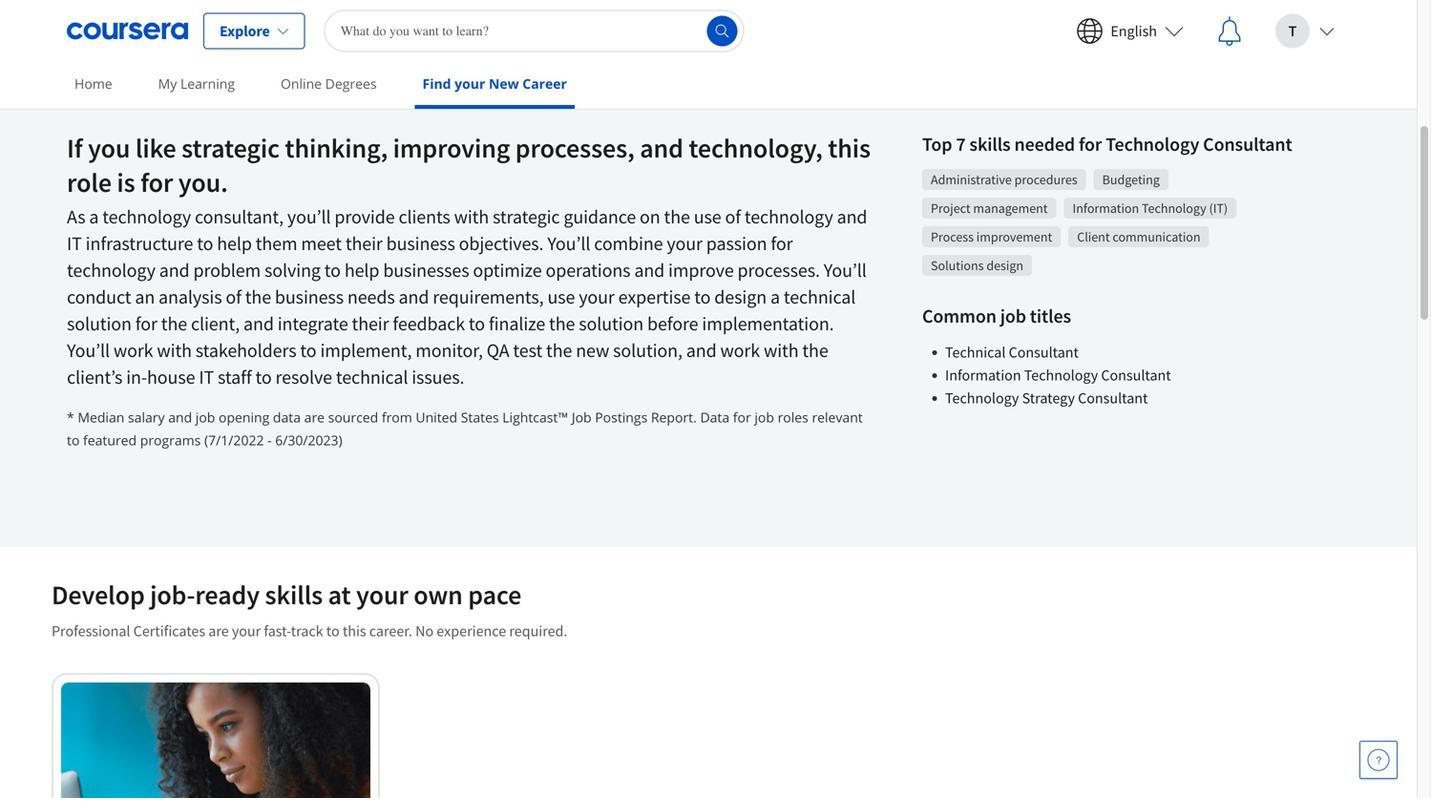 Task type: vqa. For each thing, say whether or not it's contained in the screenshot.
the "Beginner" in the Level group
no



Task type: describe. For each thing, give the bounding box(es) containing it.
information technology (it)
[[1073, 200, 1228, 217]]

to down meet
[[325, 258, 341, 282]]

ready
[[195, 578, 260, 612]]

client communication
[[1078, 228, 1201, 245]]

1 horizontal spatial help
[[345, 258, 380, 282]]

0 vertical spatial it
[[67, 232, 82, 255]]

technology up conduct
[[67, 258, 156, 282]]

meet
[[301, 232, 342, 255]]

professional
[[52, 622, 130, 641]]

to right the 'staff'
[[255, 365, 272, 389]]

thinking,
[[285, 131, 388, 165]]

7
[[956, 132, 966, 156]]

the right on
[[664, 205, 690, 229]]

united
[[416, 408, 458, 426]]

technical consultant information technology consultant technology strategy consultant
[[946, 343, 1172, 408]]

in-
[[126, 365, 147, 389]]

own
[[414, 578, 463, 612]]

common job titles
[[923, 304, 1072, 328]]

opening
[[219, 408, 270, 426]]

problem
[[193, 258, 261, 282]]

t
[[1289, 21, 1297, 41]]

improve
[[669, 258, 734, 282]]

technology,
[[689, 131, 823, 165]]

1 horizontal spatial a
[[771, 285, 780, 309]]

processes,
[[516, 131, 635, 165]]

at
[[328, 578, 351, 612]]

strategy
[[1022, 389, 1075, 408]]

0 horizontal spatial a
[[89, 205, 99, 229]]

the right test
[[546, 339, 572, 362]]

professional certificates are your fast-track to this career. no experience required.
[[52, 622, 568, 641]]

budgeting
[[1103, 171, 1160, 188]]

* inside * median salary and job opening data are sourced from united states lightcast™ job postings report. data for job roles relevant to featured programs (7/1/2022 - 6/30/2023)
[[67, 408, 74, 426]]

administrative
[[931, 171, 1012, 188]]

for right needed
[[1079, 132, 1102, 156]]

for up the processes.
[[771, 232, 793, 255]]

learning
[[180, 74, 235, 93]]

house
[[147, 365, 195, 389]]

1 vertical spatial are
[[208, 622, 229, 641]]

my learning
[[158, 74, 235, 93]]

(it)
[[1210, 200, 1228, 217]]

implementation.
[[702, 312, 834, 336]]

businesses
[[383, 258, 469, 282]]

top
[[923, 132, 953, 156]]

career
[[523, 74, 567, 93]]

administrative procedures
[[931, 171, 1078, 188]]

the down analysis
[[161, 312, 187, 336]]

1 work from the left
[[114, 339, 153, 362]]

before
[[648, 312, 699, 336]]

expertise
[[619, 285, 691, 309]]

help center image
[[1368, 749, 1391, 772]]

your left the fast-
[[232, 622, 261, 641]]

featured
[[83, 431, 137, 449]]

pace
[[468, 578, 522, 612]]

guidance
[[564, 205, 636, 229]]

1 horizontal spatial design
[[987, 257, 1024, 274]]

median
[[187, 42, 234, 60]]

client,
[[191, 312, 240, 336]]

solution,
[[613, 339, 683, 362]]

-
[[267, 431, 272, 449]]

issues.
[[412, 365, 465, 389]]

t button
[[1261, 0, 1350, 62]]

* inside $104,300 median salary *
[[274, 42, 282, 60]]

solutions design
[[931, 257, 1024, 274]]

this inside if you like strategic thinking, improving processes, and technology, this role is for you. as a technology consultant, you'll provide clients with strategic guidance on the use of technology and it infrastructure to help them meet their business objectives. you'll combine your passion for technology and problem solving to help businesses optimize operations and improve processes. you'll conduct an analysis of the business needs and requirements, use your expertise to design a technical solution for the client, and integrate their feedback to finalize the solution before implementation. you'll work with stakeholders to implement, monitor, qa test the new solution, and work with the client's in-house it staff to resolve technical issues.
[[828, 131, 871, 165]]

home
[[74, 74, 112, 93]]

report.
[[651, 408, 697, 426]]

technology up the processes.
[[745, 205, 833, 229]]

optimize
[[473, 258, 542, 282]]

median
[[78, 408, 125, 426]]

0 horizontal spatial with
[[157, 339, 192, 362]]

project
[[931, 200, 971, 217]]

process improvement
[[931, 228, 1053, 245]]

and inside * median salary and job opening data are sourced from united states lightcast™ job postings report. data for job roles relevant to featured programs (7/1/2022 - 6/30/2023)
[[168, 408, 192, 426]]

solving
[[265, 258, 321, 282]]

consultant,
[[195, 205, 284, 229]]

you
[[88, 131, 130, 165]]

salary for *
[[128, 408, 165, 426]]

0 horizontal spatial of
[[226, 285, 242, 309]]

information inside technical consultant information technology consultant technology strategy consultant
[[946, 366, 1021, 385]]

0 vertical spatial help
[[217, 232, 252, 255]]

if you like strategic thinking, improving processes, and technology, this role is for you. as a technology consultant, you'll provide clients with strategic guidance on the use of technology and it infrastructure to help them meet their business objectives. you'll combine your passion for technology and problem solving to help businesses optimize operations and improve processes. you'll conduct an analysis of the business needs and requirements, use your expertise to design a technical solution for the client, and integrate their feedback to finalize the solution before implementation. you'll work with stakeholders to implement, monitor, qa test the new solution, and work with the client's in-house it staff to resolve technical issues.
[[67, 131, 871, 389]]

online
[[281, 74, 322, 93]]

integrate
[[278, 312, 348, 336]]

for inside * median salary and job opening data are sourced from united states lightcast™ job postings report. data for job roles relevant to featured programs (7/1/2022 - 6/30/2023)
[[733, 408, 751, 426]]

0 horizontal spatial technical
[[336, 365, 408, 389]]

my learning link
[[151, 62, 243, 105]]

find
[[423, 74, 451, 93]]

develop job-ready skills at your own pace
[[52, 578, 522, 612]]

technology up budgeting
[[1106, 132, 1200, 156]]

relevant
[[812, 408, 863, 426]]

the down 'implementation.'
[[803, 339, 829, 362]]

titles
[[1030, 304, 1072, 328]]

jobs available *
[[522, 42, 614, 60]]

new
[[489, 74, 519, 93]]

english
[[1111, 21, 1158, 41]]

lightcast™
[[503, 408, 568, 426]]

your up improve
[[667, 232, 703, 255]]



Task type: locate. For each thing, give the bounding box(es) containing it.
with up house
[[157, 339, 192, 362]]

new
[[576, 339, 610, 362]]

salary inside * median salary and job opening data are sourced from united states lightcast™ job postings report. data for job roles relevant to featured programs (7/1/2022 - 6/30/2023)
[[128, 408, 165, 426]]

1 vertical spatial information
[[946, 366, 1021, 385]]

process
[[931, 228, 974, 245]]

a
[[89, 205, 99, 229], [771, 285, 780, 309]]

are down ready
[[208, 622, 229, 641]]

the down problem
[[245, 285, 271, 309]]

*
[[274, 42, 282, 60], [607, 42, 614, 60], [67, 408, 74, 426]]

is
[[117, 166, 135, 199]]

job left roles
[[755, 408, 774, 426]]

you'll up operations
[[548, 232, 591, 255]]

top 7 skills needed for technology consultant
[[923, 132, 1293, 156]]

help down consultant,
[[217, 232, 252, 255]]

design up 'implementation.'
[[715, 285, 767, 309]]

for
[[1079, 132, 1102, 156], [141, 166, 173, 199], [771, 232, 793, 255], [135, 312, 157, 336], [733, 408, 751, 426]]

analysis
[[159, 285, 222, 309]]

an
[[135, 285, 155, 309]]

as
[[67, 205, 85, 229]]

english button
[[1061, 0, 1200, 62]]

use down operations
[[548, 285, 575, 309]]

required.
[[509, 622, 568, 641]]

0 horizontal spatial solution
[[67, 312, 132, 336]]

project management
[[931, 200, 1048, 217]]

0 vertical spatial are
[[304, 408, 325, 426]]

strategic
[[182, 131, 280, 165], [493, 205, 560, 229]]

are up 6/30/2023)
[[304, 408, 325, 426]]

1 vertical spatial you'll
[[824, 258, 867, 282]]

explore button
[[203, 13, 305, 49]]

strategic up objectives.
[[493, 205, 560, 229]]

1 horizontal spatial solution
[[579, 312, 644, 336]]

client's
[[67, 365, 123, 389]]

1 horizontal spatial of
[[725, 205, 741, 229]]

your down operations
[[579, 285, 615, 309]]

role
[[67, 166, 112, 199]]

salary for $104,300
[[237, 42, 274, 60]]

* right the jobs
[[607, 42, 614, 60]]

0 vertical spatial a
[[89, 205, 99, 229]]

0 horizontal spatial skills
[[265, 578, 323, 612]]

0 vertical spatial their
[[346, 232, 383, 255]]

0 horizontal spatial business
[[275, 285, 344, 309]]

1 vertical spatial a
[[771, 285, 780, 309]]

2 vertical spatial you'll
[[67, 339, 110, 362]]

0 vertical spatial this
[[828, 131, 871, 165]]

your up career.
[[356, 578, 409, 612]]

1 horizontal spatial job
[[755, 408, 774, 426]]

clients
[[399, 205, 451, 229]]

salary down explore
[[237, 42, 274, 60]]

passion
[[707, 232, 767, 255]]

1 horizontal spatial business
[[386, 232, 455, 255]]

1 horizontal spatial work
[[721, 339, 760, 362]]

coursera image
[[67, 16, 188, 46]]

0 horizontal spatial design
[[715, 285, 767, 309]]

0 horizontal spatial work
[[114, 339, 153, 362]]

1 vertical spatial technical
[[336, 365, 408, 389]]

help
[[217, 232, 252, 255], [345, 258, 380, 282]]

business
[[386, 232, 455, 255], [275, 285, 344, 309]]

work up in-
[[114, 339, 153, 362]]

1 vertical spatial help
[[345, 258, 380, 282]]

client
[[1078, 228, 1110, 245]]

communication
[[1113, 228, 1201, 245]]

1 vertical spatial business
[[275, 285, 344, 309]]

conduct
[[67, 285, 131, 309]]

2 horizontal spatial with
[[764, 339, 799, 362]]

job
[[572, 408, 592, 426]]

0 horizontal spatial job
[[196, 408, 215, 426]]

roles
[[778, 408, 809, 426]]

0 horizontal spatial it
[[67, 232, 82, 255]]

common
[[923, 304, 997, 328]]

design down improvement
[[987, 257, 1024, 274]]

needed
[[1015, 132, 1075, 156]]

provide
[[335, 205, 395, 229]]

1 vertical spatial their
[[352, 312, 389, 336]]

improving
[[393, 131, 510, 165]]

1 vertical spatial of
[[226, 285, 242, 309]]

1 vertical spatial this
[[343, 622, 366, 641]]

their down needs
[[352, 312, 389, 336]]

0 horizontal spatial use
[[548, 285, 575, 309]]

if
[[67, 131, 83, 165]]

a down the processes.
[[771, 285, 780, 309]]

0 vertical spatial skills
[[970, 132, 1011, 156]]

technology up strategy
[[1025, 366, 1098, 385]]

their
[[346, 232, 383, 255], [352, 312, 389, 336]]

job-
[[150, 578, 195, 612]]

2 horizontal spatial *
[[607, 42, 614, 60]]

of up 'passion' at the top of page
[[725, 205, 741, 229]]

sourced
[[328, 408, 378, 426]]

information up client
[[1073, 200, 1140, 217]]

1 vertical spatial design
[[715, 285, 767, 309]]

to inside * median salary and job opening data are sourced from united states lightcast™ job postings report. data for job roles relevant to featured programs (7/1/2022 - 6/30/2023)
[[67, 431, 80, 449]]

to right track
[[326, 622, 340, 641]]

0 horizontal spatial *
[[67, 408, 74, 426]]

technology
[[102, 205, 191, 229], [745, 205, 833, 229], [67, 258, 156, 282]]

you'll
[[287, 205, 331, 229]]

1 horizontal spatial skills
[[970, 132, 1011, 156]]

1 horizontal spatial are
[[304, 408, 325, 426]]

technical down the implement,
[[336, 365, 408, 389]]

objectives.
[[459, 232, 544, 255]]

to down integrate
[[300, 339, 317, 362]]

work down 'implementation.'
[[721, 339, 760, 362]]

staff
[[218, 365, 252, 389]]

0 vertical spatial business
[[386, 232, 455, 255]]

needs
[[348, 285, 395, 309]]

salary
[[237, 42, 274, 60], [128, 408, 165, 426]]

data
[[700, 408, 730, 426]]

design
[[987, 257, 1024, 274], [715, 285, 767, 309]]

with up objectives.
[[454, 205, 489, 229]]

technical
[[946, 343, 1006, 362]]

technical
[[784, 285, 856, 309], [336, 365, 408, 389]]

skills right '7'
[[970, 132, 1011, 156]]

solution
[[67, 312, 132, 336], [579, 312, 644, 336]]

0 vertical spatial of
[[725, 205, 741, 229]]

to down improve
[[695, 285, 711, 309]]

job
[[1001, 304, 1027, 328], [196, 408, 215, 426], [755, 408, 774, 426]]

find your new career link
[[415, 62, 575, 109]]

1 horizontal spatial use
[[694, 205, 722, 229]]

skills
[[970, 132, 1011, 156], [265, 578, 323, 612]]

programs
[[140, 431, 201, 449]]

you'll right the processes.
[[824, 258, 867, 282]]

1 horizontal spatial *
[[274, 42, 282, 60]]

it left the 'staff'
[[199, 365, 214, 389]]

0 horizontal spatial strategic
[[182, 131, 280, 165]]

online degrees
[[281, 74, 377, 93]]

monitor,
[[416, 339, 483, 362]]

strategic up you.
[[182, 131, 280, 165]]

fast-
[[264, 622, 291, 641]]

qa
[[487, 339, 510, 362]]

* up online
[[274, 42, 282, 60]]

technology up infrastructure
[[102, 205, 191, 229]]

online degrees link
[[273, 62, 384, 105]]

use up 'passion' at the top of page
[[694, 205, 722, 229]]

0 horizontal spatial help
[[217, 232, 252, 255]]

solution down conduct
[[67, 312, 132, 336]]

of down problem
[[226, 285, 242, 309]]

for down an
[[135, 312, 157, 336]]

management
[[974, 200, 1048, 217]]

business down "clients" at top left
[[386, 232, 455, 255]]

0 vertical spatial salary
[[237, 42, 274, 60]]

1 vertical spatial strategic
[[493, 205, 560, 229]]

it down "as"
[[67, 232, 82, 255]]

salary inside $104,300 median salary *
[[237, 42, 274, 60]]

2 work from the left
[[721, 339, 760, 362]]

with down 'implementation.'
[[764, 339, 799, 362]]

solutions
[[931, 257, 984, 274]]

1 horizontal spatial you'll
[[548, 232, 591, 255]]

your right find at the top of page
[[455, 74, 486, 93]]

* left "median"
[[67, 408, 74, 426]]

1 horizontal spatial technical
[[784, 285, 856, 309]]

0 horizontal spatial you'll
[[67, 339, 110, 362]]

for right is
[[141, 166, 173, 199]]

0 vertical spatial technical
[[784, 285, 856, 309]]

0 vertical spatial information
[[1073, 200, 1140, 217]]

1 horizontal spatial it
[[199, 365, 214, 389]]

1 horizontal spatial with
[[454, 205, 489, 229]]

0 horizontal spatial salary
[[128, 408, 165, 426]]

1 horizontal spatial salary
[[237, 42, 274, 60]]

1 vertical spatial skills
[[265, 578, 323, 612]]

0 horizontal spatial this
[[343, 622, 366, 641]]

use
[[694, 205, 722, 229], [548, 285, 575, 309]]

like
[[136, 131, 176, 165]]

my
[[158, 74, 177, 93]]

0 vertical spatial design
[[987, 257, 1024, 274]]

improvement
[[977, 228, 1053, 245]]

states
[[461, 408, 499, 426]]

2 solution from the left
[[579, 312, 644, 336]]

* median salary and job opening data are sourced from united states lightcast™ job postings report. data for job roles relevant to featured programs (7/1/2022 - 6/30/2023)
[[67, 408, 863, 449]]

2 horizontal spatial you'll
[[824, 258, 867, 282]]

1 horizontal spatial this
[[828, 131, 871, 165]]

skills up track
[[265, 578, 323, 612]]

business up integrate
[[275, 285, 344, 309]]

a right "as"
[[89, 205, 99, 229]]

implement,
[[320, 339, 412, 362]]

their down 'provide'
[[346, 232, 383, 255]]

None search field
[[324, 10, 745, 52]]

technology down technical
[[946, 389, 1019, 408]]

0 vertical spatial strategic
[[182, 131, 280, 165]]

are
[[304, 408, 325, 426], [208, 622, 229, 641]]

solution up new
[[579, 312, 644, 336]]

and
[[640, 131, 684, 165], [837, 205, 868, 229], [159, 258, 190, 282], [634, 258, 665, 282], [399, 285, 429, 309], [244, 312, 274, 336], [686, 339, 717, 362], [168, 408, 192, 426]]

$104,300
[[198, 14, 271, 38]]

processes.
[[738, 258, 820, 282]]

for right data
[[733, 408, 751, 426]]

0 vertical spatial you'll
[[548, 232, 591, 255]]

them
[[256, 232, 297, 255]]

technical down the processes.
[[784, 285, 856, 309]]

on
[[640, 205, 661, 229]]

What do you want to learn? text field
[[324, 10, 745, 52]]

6/30/2023)
[[275, 431, 343, 449]]

to
[[197, 232, 213, 255], [325, 258, 341, 282], [695, 285, 711, 309], [469, 312, 485, 336], [300, 339, 317, 362], [255, 365, 272, 389], [67, 431, 80, 449], [326, 622, 340, 641]]

this left career.
[[343, 622, 366, 641]]

job up (7/1/2022
[[196, 408, 215, 426]]

data
[[273, 408, 301, 426]]

0 horizontal spatial are
[[208, 622, 229, 641]]

to down "requirements,"
[[469, 312, 485, 336]]

resolve
[[276, 365, 332, 389]]

salary up programs
[[128, 408, 165, 426]]

the right finalize
[[549, 312, 575, 336]]

you'll up the client's
[[67, 339, 110, 362]]

information down technical
[[946, 366, 1021, 385]]

help up needs
[[345, 258, 380, 282]]

this left top
[[828, 131, 871, 165]]

1 horizontal spatial information
[[1073, 200, 1140, 217]]

to down "median"
[[67, 431, 80, 449]]

1 vertical spatial use
[[548, 285, 575, 309]]

design inside if you like strategic thinking, improving processes, and technology, this role is for you. as a technology consultant, you'll provide clients with strategic guidance on the use of technology and it infrastructure to help them meet their business objectives. you'll combine your passion for technology and problem solving to help businesses optimize operations and improve processes. you'll conduct an analysis of the business needs and requirements, use your expertise to design a technical solution for the client, and integrate their feedback to finalize the solution before implementation. you'll work with stakeholders to implement, monitor, qa test the new solution, and work with the client's in-house it staff to resolve technical issues.
[[715, 285, 767, 309]]

0 horizontal spatial information
[[946, 366, 1021, 385]]

0 vertical spatial use
[[694, 205, 722, 229]]

$104,300 median salary *
[[187, 14, 282, 60]]

1 vertical spatial it
[[199, 365, 214, 389]]

2 horizontal spatial job
[[1001, 304, 1027, 328]]

of
[[725, 205, 741, 229], [226, 285, 242, 309]]

to up problem
[[197, 232, 213, 255]]

1 vertical spatial salary
[[128, 408, 165, 426]]

feedback
[[393, 312, 465, 336]]

are inside * median salary and job opening data are sourced from united states lightcast™ job postings report. data for job roles relevant to featured programs (7/1/2022 - 6/30/2023)
[[304, 408, 325, 426]]

1 horizontal spatial strategic
[[493, 205, 560, 229]]

technology up communication
[[1142, 200, 1207, 217]]

operations
[[546, 258, 631, 282]]

test
[[513, 339, 543, 362]]

1 solution from the left
[[67, 312, 132, 336]]

job left titles at the right top
[[1001, 304, 1027, 328]]



